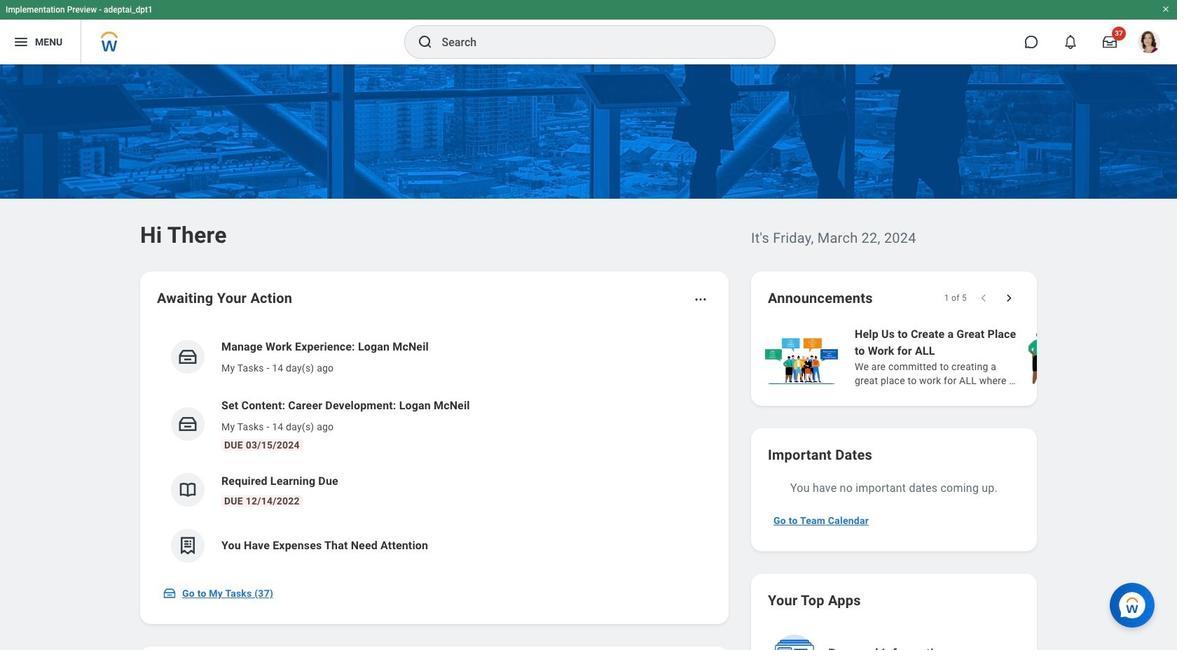 Task type: describe. For each thing, give the bounding box(es) containing it.
1 horizontal spatial list
[[762, 325, 1177, 390]]

inbox image
[[177, 347, 198, 368]]

notifications large image
[[1064, 35, 1078, 49]]

inbox large image
[[1103, 35, 1117, 49]]

0 horizontal spatial list
[[157, 328, 712, 575]]

dashboard expenses image
[[177, 536, 198, 557]]

close environment banner image
[[1162, 5, 1170, 13]]

chevron right small image
[[1002, 291, 1016, 306]]

justify image
[[13, 34, 29, 50]]



Task type: vqa. For each thing, say whether or not it's contained in the screenshot.
Justify ICON
yes



Task type: locate. For each thing, give the bounding box(es) containing it.
status
[[944, 293, 967, 304]]

inbox image
[[177, 414, 198, 435], [163, 587, 177, 601]]

chevron left small image
[[977, 291, 991, 306]]

1 vertical spatial inbox image
[[163, 587, 177, 601]]

list
[[762, 325, 1177, 390], [157, 328, 712, 575]]

main content
[[0, 64, 1177, 651]]

Search Workday  search field
[[442, 27, 746, 57]]

banner
[[0, 0, 1177, 64]]

0 vertical spatial inbox image
[[177, 414, 198, 435]]

book open image
[[177, 480, 198, 501]]

1 horizontal spatial inbox image
[[177, 414, 198, 435]]

search image
[[417, 34, 433, 50]]

0 horizontal spatial inbox image
[[163, 587, 177, 601]]

profile logan mcneil image
[[1138, 31, 1160, 56]]



